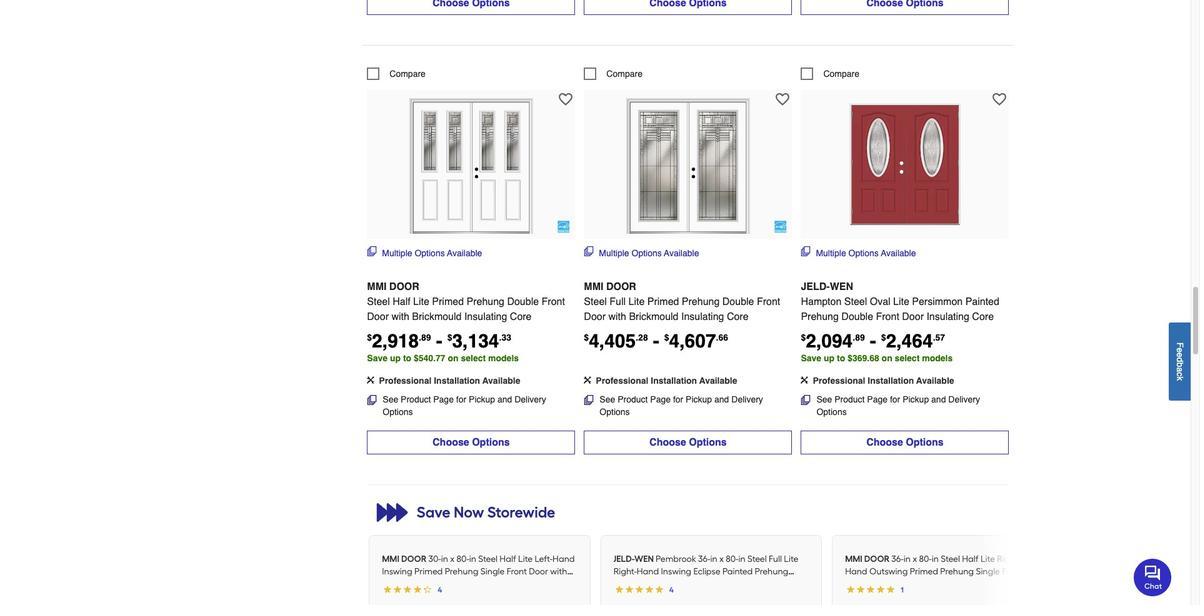 Task type: vqa. For each thing, say whether or not it's contained in the screenshot.
PREHUNG within the MMI DOOR Steel Half Lite Primed Prehung Double Front Door with Brickmould Insulating Core
yes



Task type: locate. For each thing, give the bounding box(es) containing it.
and down .57
[[932, 395, 946, 405]]

x
[[450, 554, 455, 565], [720, 554, 724, 565], [913, 554, 917, 565]]

0 horizontal spatial multiple options available link
[[367, 247, 482, 260]]

and down .33
[[498, 395, 512, 405]]

full
[[610, 297, 626, 308], [769, 554, 782, 565]]

inswing inside 30-in x 80-in steel half lite left-hand inswing primed prehung single front door with brickmould insulating core
[[382, 567, 413, 577]]

save inside plp seasonal recs heading
[[417, 504, 451, 522]]

2 on from the left
[[882, 354, 893, 364]]

energy star qualified image inside mmi doorsteel full lite primed prehung double front door with brickmould insulating core element
[[775, 221, 787, 234]]

4 in from the left
[[739, 554, 746, 565]]

page down save up to $540.77 on select models
[[433, 395, 454, 405]]

x inside 30-in x 80-in steel half lite left-hand inswing primed prehung single front door with brickmould insulating core
[[450, 554, 455, 565]]

models
[[488, 354, 519, 364], [922, 354, 953, 364]]

professional installation available
[[379, 376, 520, 386], [596, 376, 738, 386], [813, 376, 955, 386]]

1 horizontal spatial choose options link
[[584, 431, 792, 455]]

door
[[389, 282, 419, 293], [606, 282, 636, 293], [401, 554, 427, 565], [865, 554, 890, 565]]

1 horizontal spatial 80-
[[726, 554, 739, 565]]

choose options for first choose options link from left
[[433, 437, 510, 449]]

0 horizontal spatial 36-
[[698, 554, 711, 565]]

insulating inside mmi door steel full lite primed prehung double front door with brickmould insulating core
[[682, 312, 724, 323]]

half inside 30-in x 80-in steel half lite left-hand inswing primed prehung single front door with brickmould insulating core
[[500, 554, 516, 565]]

2 multiple options available link from the left
[[584, 247, 699, 260]]

1 up from the left
[[390, 354, 401, 364]]

.89 up $540.77
[[419, 333, 431, 343]]

jeld- up hampton
[[801, 282, 830, 293]]

double down oval
[[842, 312, 874, 323]]

professional installation available down save up to $540.77 on select models
[[379, 376, 520, 386]]

2 horizontal spatial -
[[870, 330, 876, 352]]

professional installation available down $ 4,405 .28 - $ 4,607 .66
[[596, 376, 738, 386]]

0 horizontal spatial page
[[433, 395, 454, 405]]

0 horizontal spatial hand
[[553, 554, 575, 565]]

2 in from the left
[[469, 554, 476, 565]]

0 horizontal spatial single
[[481, 567, 505, 577]]

energy star qualified image for mmi doorsteel full lite primed prehung double front door with brickmould insulating core element
[[775, 221, 787, 234]]

core
[[510, 312, 532, 323], [727, 312, 749, 323], [972, 312, 994, 323], [470, 579, 489, 590], [973, 579, 993, 590], [614, 592, 633, 602]]

save down 2,918
[[367, 354, 388, 364]]

multiple options available up mmi door steel half lite primed prehung double front door with brickmould insulating core
[[382, 249, 482, 259]]

save up to $540.77 on select models
[[367, 354, 519, 364]]

pickup
[[469, 395, 495, 405], [686, 395, 712, 405], [903, 395, 929, 405]]

double inside mmi door steel half lite primed prehung double front door with brickmould insulating core
[[507, 297, 539, 308]]

80-
[[457, 554, 469, 565], [726, 554, 739, 565], [919, 554, 932, 565]]

0 horizontal spatial double
[[507, 297, 539, 308]]

wen for jeld-wen
[[635, 554, 654, 565]]

30-
[[429, 554, 441, 565]]

1 horizontal spatial professional
[[596, 376, 649, 386]]

primed inside "36-in x 80-in steel half lite right- hand outswing primed prehung single front door with brickmould insulating core"
[[910, 567, 938, 577]]

with up 2,918
[[392, 312, 409, 323]]

page down save up to $369.68 on select models
[[867, 395, 888, 405]]

with up 4,405
[[609, 312, 626, 323]]

1 horizontal spatial page
[[650, 395, 671, 405]]

1 horizontal spatial -
[[653, 330, 659, 352]]

2 horizontal spatial page
[[867, 395, 888, 405]]

2 choose options from the left
[[650, 437, 727, 449]]

0 horizontal spatial mmi door
[[382, 554, 427, 565]]

up
[[390, 354, 401, 364], [824, 354, 835, 364]]

1 choose options link from the left
[[367, 431, 575, 455]]

0 horizontal spatial energy star qualified image
[[558, 221, 570, 234]]

f e e d b a c k button
[[1169, 322, 1191, 401]]

2 choose options link from the left
[[584, 431, 792, 455]]

1 - from the left
[[436, 330, 442, 352]]

1 installation from the left
[[434, 376, 480, 386]]

painted inside the jeld-wen hampton steel oval lite persimmon painted prehung double front door insulating core
[[966, 297, 1000, 308]]

f
[[1175, 342, 1185, 348]]

painted right the eclipse
[[723, 567, 753, 577]]

1 horizontal spatial heart outline image
[[993, 93, 1007, 107]]

2 e from the top
[[1175, 352, 1185, 357]]

to for 2,094
[[837, 354, 845, 364]]

1 mmi door from the left
[[382, 554, 427, 565]]

0 horizontal spatial for
[[456, 395, 467, 405]]

30-in x 80-in steel half lite left-hand inswing primed prehung single front door with brickmould insulating core
[[382, 554, 575, 590]]

with down the eclipse
[[684, 579, 701, 590]]

36- inside pembrook 36-in x 80-in steel full lite right-hand inswing eclipse painted prehung single front door with brickmould insulating core
[[698, 554, 711, 565]]

half for 36-in x 80-in steel half lite right- hand outswing primed prehung single front door with brickmould insulating core
[[962, 554, 979, 565]]

3 choose options from the left
[[867, 437, 944, 449]]

professional down the $369.68
[[813, 376, 866, 386]]

wen inside the jeld-wen hampton steel oval lite persimmon painted prehung double front door insulating core
[[830, 282, 853, 293]]

save down 2,094
[[801, 354, 822, 364]]

2 horizontal spatial single
[[976, 567, 1000, 577]]

choose for second choose options link from left
[[650, 437, 686, 449]]

1 .89 from the left
[[419, 333, 431, 343]]

insulating
[[464, 312, 507, 323], [682, 312, 724, 323], [927, 312, 970, 323], [429, 579, 468, 590], [749, 579, 788, 590], [932, 579, 971, 590]]

page down '$4,405.28-$4,607.66' element
[[650, 395, 671, 405]]

see product page for pickup and delivery options
[[383, 395, 546, 417], [600, 395, 763, 417], [817, 395, 980, 417]]

0 horizontal spatial and
[[498, 395, 512, 405]]

2 delivery from the left
[[732, 395, 763, 405]]

1 horizontal spatial energy star qualified image
[[775, 221, 787, 234]]

1 horizontal spatial delivery
[[732, 395, 763, 405]]

steel inside mmi door steel full lite primed prehung double front door with brickmould insulating core
[[584, 297, 607, 308]]

36- inside "36-in x 80-in steel half lite right- hand outswing primed prehung single front door with brickmould insulating core"
[[892, 554, 904, 565]]

2 - from the left
[[653, 330, 659, 352]]

door up outswing
[[865, 554, 890, 565]]

1 see from the left
[[383, 395, 398, 405]]

1 horizontal spatial product
[[618, 395, 648, 405]]

door inside "36-in x 80-in steel half lite right- hand outswing primed prehung single front door with brickmould insulating core"
[[845, 579, 865, 590]]

select down 2,464
[[895, 354, 920, 364]]

2 horizontal spatial choose
[[867, 437, 903, 449]]

1 horizontal spatial professional installation available
[[596, 376, 738, 386]]

$ 4,405 .28 - $ 4,607 .66
[[584, 330, 728, 352]]

half inside mmi door steel half lite primed prehung double front door with brickmould insulating core
[[393, 297, 411, 308]]

available up mmi door steel full lite primed prehung double front door with brickmould insulating core
[[664, 249, 699, 259]]

mmi door steel half lite primed prehung double front door with brickmould insulating core
[[367, 282, 565, 323]]

compare inside 1001447868 element
[[607, 69, 643, 79]]

$2,918.89-$3,134.33 element
[[367, 330, 511, 352]]

2 up from the left
[[824, 354, 835, 364]]

2 compare from the left
[[607, 69, 643, 79]]

see
[[383, 395, 398, 405], [600, 395, 615, 405], [817, 395, 832, 405]]

options
[[415, 249, 445, 259], [632, 249, 662, 259], [849, 249, 879, 259], [383, 407, 413, 417], [600, 407, 630, 417], [817, 407, 847, 417], [472, 437, 510, 449], [689, 437, 727, 449], [906, 437, 944, 449]]

2 inswing from the left
[[661, 567, 692, 577]]

1 choose options from the left
[[433, 437, 510, 449]]

c
[[1175, 372, 1185, 376]]

1 horizontal spatial wen
[[830, 282, 853, 293]]

x inside "36-in x 80-in steel half lite right- hand outswing primed prehung single front door with brickmould insulating core"
[[913, 554, 917, 565]]

energy star qualified image inside mmi doorsteel half lite primed prehung double front door with brickmould insulating core 'element'
[[558, 221, 570, 234]]

2 horizontal spatial professional
[[813, 376, 866, 386]]

0 horizontal spatial to
[[403, 354, 411, 364]]

3 choose from the left
[[867, 437, 903, 449]]

2,918
[[372, 330, 419, 352]]

1 horizontal spatial mmi door
[[845, 554, 890, 565]]

.89 up the $369.68
[[853, 333, 865, 343]]

1 assembly image from the left
[[367, 377, 375, 384]]

1 inswing from the left
[[382, 567, 413, 577]]

models down .33
[[488, 354, 519, 364]]

.33
[[499, 333, 511, 343]]

door inside mmi door steel full lite primed prehung double front door with brickmould insulating core
[[606, 282, 636, 293]]

lite inside mmi door steel full lite primed prehung double front door with brickmould insulating core
[[629, 297, 645, 308]]

1 to from the left
[[403, 354, 411, 364]]

select
[[461, 354, 486, 364], [895, 354, 920, 364]]

mmi door steel full lite primed prehung double front door with brickmould insulating core image
[[620, 97, 757, 234]]

to down 2,094
[[837, 354, 845, 364]]

installation down save up to $540.77 on select models
[[434, 376, 480, 386]]

2 horizontal spatial pickup
[[903, 395, 929, 405]]

0 horizontal spatial pickup
[[469, 395, 495, 405]]

save now storewide
[[417, 504, 556, 522]]

.57
[[933, 333, 945, 343]]

2 horizontal spatial double
[[842, 312, 874, 323]]

2 professional from the left
[[596, 376, 649, 386]]

k
[[1175, 376, 1185, 381]]

2 mmi door from the left
[[845, 554, 890, 565]]

- up save up to $540.77 on select models
[[436, 330, 442, 352]]

2 multiple options available from the left
[[599, 249, 699, 259]]

1 in from the left
[[441, 554, 448, 565]]

1 horizontal spatial up
[[824, 354, 835, 364]]

door inside 30-in x 80-in steel half lite left-hand inswing primed prehung single front door with brickmould insulating core
[[529, 567, 548, 577]]

1 professional installation available from the left
[[379, 376, 520, 386]]

and down the .66
[[715, 395, 729, 405]]

save for 2,094
[[801, 354, 822, 364]]

1 horizontal spatial models
[[922, 354, 953, 364]]

double inside mmi door steel full lite primed prehung double front door with brickmould insulating core
[[723, 297, 754, 308]]

single
[[481, 567, 505, 577], [976, 567, 1000, 577], [614, 579, 638, 590]]

e
[[1175, 348, 1185, 352], [1175, 352, 1185, 357]]

primed inside mmi door steel full lite primed prehung double front door with brickmould insulating core
[[648, 297, 679, 308]]

wen left pembrook at the bottom
[[635, 554, 654, 565]]

save up to $369.68 on select models
[[801, 354, 953, 364]]

2 horizontal spatial see
[[817, 395, 832, 405]]

in
[[441, 554, 448, 565], [469, 554, 476, 565], [711, 554, 718, 565], [739, 554, 746, 565], [904, 554, 911, 565], [932, 554, 939, 565]]

insulating inside mmi door steel half lite primed prehung double front door with brickmould insulating core
[[464, 312, 507, 323]]

brickmould inside mmi door steel half lite primed prehung double front door with brickmould insulating core
[[412, 312, 462, 323]]

product down the $369.68
[[835, 395, 865, 405]]

0 horizontal spatial wen
[[635, 554, 654, 565]]

2 horizontal spatial choose options
[[867, 437, 944, 449]]

0 horizontal spatial see product page for pickup and delivery options
[[383, 395, 546, 417]]

.28
[[636, 333, 648, 343]]

3 in from the left
[[711, 554, 718, 565]]

0 horizontal spatial jeld-
[[614, 554, 635, 565]]

assembly image
[[367, 377, 375, 384], [584, 377, 592, 384], [801, 377, 809, 384]]

2 horizontal spatial professional installation available
[[813, 376, 955, 386]]

2 horizontal spatial and
[[932, 395, 946, 405]]

hand inside 30-in x 80-in steel half lite left-hand inswing primed prehung single front door with brickmould insulating core
[[553, 554, 575, 565]]

0 horizontal spatial up
[[390, 354, 401, 364]]

with down 'left-'
[[550, 567, 567, 577]]

multiple
[[382, 249, 412, 259], [599, 249, 629, 259], [816, 249, 846, 259]]

models for 2,464
[[922, 354, 953, 364]]

.89 for 2,094
[[853, 333, 865, 343]]

2 36- from the left
[[892, 554, 904, 565]]

on down $2,918.89-$3,134.33 element
[[448, 354, 459, 364]]

3 x from the left
[[913, 554, 917, 565]]

80- for 30-in x 80-in steel half lite left-hand inswing primed prehung single front door with brickmould insulating core
[[457, 554, 469, 565]]

with down outswing
[[867, 579, 884, 590]]

installation for second assembly image from right
[[651, 376, 697, 386]]

prehung inside mmi door steel full lite primed prehung double front door with brickmould insulating core
[[682, 297, 720, 308]]

choose options for 3rd choose options link
[[867, 437, 944, 449]]

single inside "36-in x 80-in steel half lite right- hand outswing primed prehung single front door with brickmould insulating core"
[[976, 567, 1000, 577]]

2 $ from the left
[[447, 333, 452, 343]]

wen
[[830, 282, 853, 293], [635, 554, 654, 565]]

product
[[401, 395, 431, 405], [618, 395, 648, 405], [835, 395, 865, 405]]

1001447868 element
[[584, 68, 643, 80]]

2 select from the left
[[895, 354, 920, 364]]

0 horizontal spatial select
[[461, 354, 486, 364]]

3 and from the left
[[932, 395, 946, 405]]

36- up the eclipse
[[698, 554, 711, 565]]

0 horizontal spatial half
[[393, 297, 411, 308]]

primed
[[432, 297, 464, 308], [648, 297, 679, 308], [415, 567, 443, 577], [910, 567, 938, 577]]

and
[[498, 395, 512, 405], [715, 395, 729, 405], [932, 395, 946, 405]]

lite inside mmi door steel half lite primed prehung double front door with brickmould insulating core
[[413, 297, 429, 308]]

primed right outswing
[[910, 567, 938, 577]]

0 horizontal spatial models
[[488, 354, 519, 364]]

primed inside mmi door steel half lite primed prehung double front door with brickmould insulating core
[[432, 297, 464, 308]]

1 horizontal spatial and
[[715, 395, 729, 405]]

1 multiple from the left
[[382, 249, 412, 259]]

1 horizontal spatial x
[[720, 554, 724, 565]]

multiple options available up mmi door steel full lite primed prehung double front door with brickmould insulating core
[[599, 249, 699, 259]]

0 vertical spatial painted
[[966, 297, 1000, 308]]

front inside pembrook 36-in x 80-in steel full lite right-hand inswing eclipse painted prehung single front door with brickmould insulating core
[[640, 579, 660, 590]]

save left now
[[417, 504, 451, 522]]

.89 inside $ 2,918 .89 - $ 3,134 .33
[[419, 333, 431, 343]]

professional installation available down save up to $369.68 on select models
[[813, 376, 955, 386]]

2 horizontal spatial multiple options available link
[[801, 247, 916, 260]]

1 horizontal spatial assembly image
[[584, 377, 592, 384]]

installation down save up to $369.68 on select models
[[868, 376, 914, 386]]

0 horizontal spatial professional
[[379, 376, 432, 386]]

up for 2,094
[[824, 354, 835, 364]]

1 vertical spatial wen
[[635, 554, 654, 565]]

multiple options available for 'mmi door steel full lite primed prehung double front door with brickmould insulating core' image
[[599, 249, 699, 259]]

1 horizontal spatial jeld-
[[801, 282, 830, 293]]

.89
[[419, 333, 431, 343], [853, 333, 865, 343]]

hand inside "36-in x 80-in steel half lite right- hand outswing primed prehung single front door with brickmould insulating core"
[[845, 567, 868, 577]]

x for 30-in x 80-in steel half lite left-hand inswing primed prehung single front door with brickmould insulating core
[[450, 554, 455, 565]]

multiple options available link
[[367, 247, 482, 260], [584, 247, 699, 260], [801, 247, 916, 260]]

1 horizontal spatial hand
[[637, 567, 659, 577]]

1 vertical spatial right-
[[614, 567, 637, 577]]

1 choose from the left
[[433, 437, 469, 449]]

3 product from the left
[[835, 395, 865, 405]]

1 models from the left
[[488, 354, 519, 364]]

lite
[[413, 297, 429, 308], [629, 297, 645, 308], [894, 297, 910, 308], [518, 554, 533, 565], [784, 554, 799, 565], [981, 554, 995, 565]]

select for 2,464
[[895, 354, 920, 364]]

1 $ from the left
[[367, 333, 372, 343]]

1 on from the left
[[448, 354, 459, 364]]

2 horizontal spatial delivery
[[949, 395, 980, 405]]

pickup down 4,607 at the right bottom of page
[[686, 395, 712, 405]]

2 horizontal spatial compare
[[824, 69, 860, 79]]

1 horizontal spatial to
[[837, 354, 845, 364]]

primed up $ 4,405 .28 - $ 4,607 .66
[[648, 297, 679, 308]]

up down 2,094
[[824, 354, 835, 364]]

- up save up to $369.68 on select models
[[870, 330, 876, 352]]

3 see product page for pickup and delivery options from the left
[[817, 395, 980, 417]]

2 professional installation available from the left
[[596, 376, 738, 386]]

available down the .66
[[700, 376, 738, 386]]

80- inside "36-in x 80-in steel half lite right- hand outswing primed prehung single front door with brickmould insulating core"
[[919, 554, 932, 565]]

save
[[367, 354, 388, 364], [801, 354, 822, 364], [417, 504, 451, 522]]

persimmon
[[912, 297, 963, 308]]

multiple options available link for mmi door steel half lite primed prehung double front door with brickmould insulating core image
[[367, 247, 482, 260]]

product down $540.77
[[401, 395, 431, 405]]

- right .28
[[653, 330, 659, 352]]

mmi door up outswing
[[845, 554, 890, 565]]

0 horizontal spatial .89
[[419, 333, 431, 343]]

1 horizontal spatial multiple options available
[[599, 249, 699, 259]]

door
[[367, 312, 389, 323], [584, 312, 606, 323], [902, 312, 924, 323], [529, 567, 548, 577], [662, 579, 681, 590], [845, 579, 865, 590]]

0 horizontal spatial professional installation available
[[379, 376, 520, 386]]

.89 inside $ 2,094 .89 - $ 2,464 .57
[[853, 333, 865, 343]]

steel inside "36-in x 80-in steel half lite right- hand outswing primed prehung single front door with brickmould insulating core"
[[941, 554, 960, 565]]

mmi door
[[382, 554, 427, 565], [845, 554, 890, 565]]

front inside 30-in x 80-in steel half lite left-hand inswing primed prehung single front door with brickmould insulating core
[[507, 567, 527, 577]]

2 horizontal spatial half
[[962, 554, 979, 565]]

0 vertical spatial right-
[[997, 554, 1021, 565]]

0 horizontal spatial see
[[383, 395, 398, 405]]

1001449304 element
[[367, 68, 426, 80]]

0 horizontal spatial multiple options available
[[382, 249, 482, 259]]

4,405
[[589, 330, 636, 352]]

energy star qualified image
[[558, 221, 570, 234], [775, 221, 787, 234]]

1 horizontal spatial choose options
[[650, 437, 727, 449]]

available
[[447, 249, 482, 259], [664, 249, 699, 259], [881, 249, 916, 259], [483, 376, 520, 386], [700, 376, 738, 386], [917, 376, 955, 386]]

see down 2,918
[[383, 395, 398, 405]]

6 in from the left
[[932, 554, 939, 565]]

1 horizontal spatial on
[[882, 354, 893, 364]]

painted right persimmon
[[966, 297, 1000, 308]]

storewide
[[488, 504, 556, 522]]

2 horizontal spatial installation
[[868, 376, 914, 386]]

for down save up to $369.68 on select models
[[890, 395, 901, 405]]

3 assembly image from the left
[[801, 377, 809, 384]]

- for 4,607
[[653, 330, 659, 352]]

a
[[1175, 367, 1185, 372]]

0 horizontal spatial full
[[610, 297, 626, 308]]

1 heart outline image from the left
[[559, 93, 573, 107]]

hand for 30-in x 80-in steel half lite left-hand inswing primed prehung single front door with brickmould insulating core
[[553, 554, 575, 565]]

3 80- from the left
[[919, 554, 932, 565]]

steel inside 30-in x 80-in steel half lite left-hand inswing primed prehung single front door with brickmould insulating core
[[479, 554, 498, 565]]

heart outline image
[[559, 93, 573, 107], [993, 93, 1007, 107]]

models down .57
[[922, 354, 953, 364]]

2 models from the left
[[922, 354, 953, 364]]

2 .89 from the left
[[853, 333, 865, 343]]

on down the $2,094.89-$2,464.57 element
[[882, 354, 893, 364]]

prehung inside 30-in x 80-in steel half lite left-hand inswing primed prehung single front door with brickmould insulating core
[[445, 567, 479, 577]]

right- inside "36-in x 80-in steel half lite right- hand outswing primed prehung single front door with brickmould insulating core"
[[997, 554, 1021, 565]]

1 compare from the left
[[390, 69, 426, 79]]

left-
[[535, 554, 553, 565]]

multiple options available
[[382, 249, 482, 259], [599, 249, 699, 259], [816, 249, 916, 259]]

for down 4,607 at the right bottom of page
[[673, 395, 684, 405]]

3 installation from the left
[[868, 376, 914, 386]]

installation
[[434, 376, 480, 386], [651, 376, 697, 386], [868, 376, 914, 386]]

2 energy star qualified image from the left
[[775, 221, 787, 234]]

1 horizontal spatial compare
[[607, 69, 643, 79]]

choose options link
[[367, 431, 575, 455], [584, 431, 792, 455], [801, 431, 1009, 455]]

jeld- inside the jeld-wen hampton steel oval lite persimmon painted prehung double front door insulating core
[[801, 282, 830, 293]]

select for 3,134
[[461, 354, 486, 364]]

$
[[367, 333, 372, 343], [447, 333, 452, 343], [584, 333, 589, 343], [664, 333, 669, 343], [801, 333, 806, 343], [881, 333, 886, 343]]

installation down $ 4,405 .28 - $ 4,607 .66
[[651, 376, 697, 386]]

pickup down save up to $369.68 on select models
[[903, 395, 929, 405]]

2 choose from the left
[[650, 437, 686, 449]]

with
[[392, 312, 409, 323], [609, 312, 626, 323], [550, 567, 567, 577], [684, 579, 701, 590], [867, 579, 884, 590]]

primed down 30-
[[415, 567, 443, 577]]

1 multiple options available from the left
[[382, 249, 482, 259]]

to
[[403, 354, 411, 364], [837, 354, 845, 364]]

3 professional installation available from the left
[[813, 376, 955, 386]]

36-
[[698, 554, 711, 565], [892, 554, 904, 565]]

jeld-wen hampton steel oval lite persimmon painted prehung double front door insulating core
[[801, 282, 1000, 323]]

2 horizontal spatial assembly image
[[801, 377, 809, 384]]

mmi
[[367, 282, 387, 293], [584, 282, 604, 293], [382, 554, 399, 565], [845, 554, 863, 565]]

2 installation from the left
[[651, 376, 697, 386]]

professional down $540.77
[[379, 376, 432, 386]]

2 heart outline image from the left
[[993, 93, 1007, 107]]

inswing
[[382, 567, 413, 577], [661, 567, 692, 577]]

choose options
[[433, 437, 510, 449], [650, 437, 727, 449], [867, 437, 944, 449]]

2 horizontal spatial product
[[835, 395, 865, 405]]

mmi door left 30-
[[382, 554, 427, 565]]

compare inside 1000540205 'element'
[[824, 69, 860, 79]]

80- inside 30-in x 80-in steel half lite left-hand inswing primed prehung single front door with brickmould insulating core
[[457, 554, 469, 565]]

mmi door steel half lite primed prehung double front door with brickmould insulating core image
[[403, 97, 540, 234]]

1 product from the left
[[401, 395, 431, 405]]

product down 4,405
[[618, 395, 648, 405]]

see down 4,405
[[600, 395, 615, 405]]

now
[[454, 504, 484, 522]]

door inside mmi door steel full lite primed prehung double front door with brickmould insulating core
[[584, 312, 606, 323]]

1 horizontal spatial multiple options available link
[[584, 247, 699, 260]]

multiple for 'mmi door steel full lite primed prehung double front door with brickmould insulating core' image
[[599, 249, 629, 259]]

assembly image down 2,094
[[801, 377, 809, 384]]

2 to from the left
[[837, 354, 845, 364]]

on
[[448, 354, 459, 364], [882, 354, 893, 364]]

1 horizontal spatial select
[[895, 354, 920, 364]]

on for 3,134
[[448, 354, 459, 364]]

3 choose options link from the left
[[801, 431, 1009, 455]]

1 x from the left
[[450, 554, 455, 565]]

1 36- from the left
[[698, 554, 711, 565]]

1 horizontal spatial choose
[[650, 437, 686, 449]]

single for left-
[[481, 567, 505, 577]]

steel inside mmi door steel half lite primed prehung double front door with brickmould insulating core
[[367, 297, 390, 308]]

2 horizontal spatial choose options link
[[801, 431, 1009, 455]]

3 compare from the left
[[824, 69, 860, 79]]

compare inside 1001449304 element
[[390, 69, 426, 79]]

half inside "36-in x 80-in steel half lite right- hand outswing primed prehung single front door with brickmould insulating core"
[[962, 554, 979, 565]]

0 horizontal spatial painted
[[723, 567, 753, 577]]

mmi door steel full lite primed prehung double front door with brickmould insulating core
[[584, 282, 781, 323]]

1 vertical spatial painted
[[723, 567, 753, 577]]

half
[[393, 297, 411, 308], [500, 554, 516, 565], [962, 554, 979, 565]]

1 horizontal spatial save
[[417, 504, 451, 522]]

0 horizontal spatial -
[[436, 330, 442, 352]]

painted
[[966, 297, 1000, 308], [723, 567, 753, 577]]

e up d
[[1175, 348, 1185, 352]]

3 - from the left
[[870, 330, 876, 352]]

0 horizontal spatial compare
[[390, 69, 426, 79]]

lite inside "36-in x 80-in steel half lite right- hand outswing primed prehung single front door with brickmould insulating core"
[[981, 554, 995, 565]]

3 multiple options available from the left
[[816, 249, 916, 259]]

mmi doorsteel full lite primed prehung double front door with brickmould insulating core element
[[584, 90, 792, 239]]

compare
[[390, 69, 426, 79], [607, 69, 643, 79], [824, 69, 860, 79]]

1 horizontal spatial .89
[[853, 333, 865, 343]]

brickmould inside mmi door steel full lite primed prehung double front door with brickmould insulating core
[[629, 312, 679, 323]]

2 multiple from the left
[[599, 249, 629, 259]]

for
[[456, 395, 467, 405], [673, 395, 684, 405], [890, 395, 901, 405]]

2 x from the left
[[720, 554, 724, 565]]

choose
[[433, 437, 469, 449], [650, 437, 686, 449], [867, 437, 903, 449]]

0 horizontal spatial choose
[[433, 437, 469, 449]]

steel
[[367, 297, 390, 308], [584, 297, 607, 308], [845, 297, 867, 308], [479, 554, 498, 565], [748, 554, 767, 565], [941, 554, 960, 565]]

1 horizontal spatial right-
[[997, 554, 1021, 565]]

0 horizontal spatial installation
[[434, 376, 480, 386]]

$ 2,918 .89 - $ 3,134 .33
[[367, 330, 511, 352]]

page
[[433, 395, 454, 405], [650, 395, 671, 405], [867, 395, 888, 405]]

core inside mmi door steel full lite primed prehung double front door with brickmould insulating core
[[727, 312, 749, 323]]

brickmould
[[412, 312, 462, 323], [629, 312, 679, 323], [382, 579, 427, 590], [703, 579, 747, 590], [886, 579, 930, 590]]

double up .33
[[507, 297, 539, 308]]

up down 2,918
[[390, 354, 401, 364]]

door up 2,918
[[389, 282, 419, 293]]

core inside mmi door steel half lite primed prehung double front door with brickmould insulating core
[[510, 312, 532, 323]]

mmi inside mmi door steel full lite primed prehung double front door with brickmould insulating core
[[584, 282, 604, 293]]

front
[[542, 297, 565, 308], [757, 297, 781, 308], [876, 312, 900, 323], [507, 567, 527, 577], [1002, 567, 1023, 577], [640, 579, 660, 590]]

- for 3,134
[[436, 330, 442, 352]]

1 horizontal spatial half
[[500, 554, 516, 565]]

1 horizontal spatial for
[[673, 395, 684, 405]]

-
[[436, 330, 442, 352], [653, 330, 659, 352], [870, 330, 876, 352]]

installation for 1st assembly image from right
[[868, 376, 914, 386]]

see down 2,094
[[817, 395, 832, 405]]

1 select from the left
[[461, 354, 486, 364]]

to down 2,918
[[403, 354, 411, 364]]

door up .28
[[606, 282, 636, 293]]

available down .33
[[483, 376, 520, 386]]

1 horizontal spatial single
[[614, 579, 638, 590]]

0 vertical spatial wen
[[830, 282, 853, 293]]

double up the .66
[[723, 297, 754, 308]]

2 assembly image from the left
[[584, 377, 592, 384]]

hand
[[553, 554, 575, 565], [637, 567, 659, 577], [845, 567, 868, 577]]

primed up $ 2,918 .89 - $ 3,134 .33
[[432, 297, 464, 308]]

e up the "b"
[[1175, 352, 1185, 357]]

select down the 3,134 on the left
[[461, 354, 486, 364]]

models for 3,134
[[488, 354, 519, 364]]

1 multiple options available link from the left
[[367, 247, 482, 260]]

0 horizontal spatial save
[[367, 354, 388, 364]]

full inside mmi door steel full lite primed prehung double front door with brickmould insulating core
[[610, 297, 626, 308]]

pickup down save up to $540.77 on select models
[[469, 395, 495, 405]]

2 horizontal spatial see product page for pickup and delivery options
[[817, 395, 980, 417]]

1 horizontal spatial painted
[[966, 297, 1000, 308]]

jeld-
[[801, 282, 830, 293], [614, 554, 635, 565]]

assembly image down 2,918
[[367, 377, 375, 384]]

1 energy star qualified image from the left
[[558, 221, 570, 234]]

multiple options available up oval
[[816, 249, 916, 259]]

brickmould inside 30-in x 80-in steel half lite left-hand inswing primed prehung single front door with brickmould insulating core
[[382, 579, 427, 590]]

0 horizontal spatial x
[[450, 554, 455, 565]]

1 horizontal spatial pickup
[[686, 395, 712, 405]]

right-
[[997, 554, 1021, 565], [614, 567, 637, 577]]

for down save up to $540.77 on select models
[[456, 395, 467, 405]]

0 horizontal spatial heart outline image
[[559, 93, 573, 107]]

professional down 4,405
[[596, 376, 649, 386]]

prehung inside mmi door steel half lite primed prehung double front door with brickmould insulating core
[[467, 297, 505, 308]]

prehung inside pembrook 36-in x 80-in steel full lite right-hand inswing eclipse painted prehung single front door with brickmould insulating core
[[755, 567, 789, 577]]

brickmould inside pembrook 36-in x 80-in steel full lite right-hand inswing eclipse painted prehung single front door with brickmould insulating core
[[703, 579, 747, 590]]

double
[[507, 297, 539, 308], [723, 297, 754, 308], [842, 312, 874, 323]]

choose options for second choose options link from left
[[650, 437, 727, 449]]

insulating inside "36-in x 80-in steel half lite right- hand outswing primed prehung single front door with brickmould insulating core"
[[932, 579, 971, 590]]

front inside the jeld-wen hampton steel oval lite persimmon painted prehung double front door insulating core
[[876, 312, 900, 323]]

assembly image down 4,405
[[584, 377, 592, 384]]

delivery
[[515, 395, 546, 405], [732, 395, 763, 405], [949, 395, 980, 405]]

x for 36-in x 80-in steel half lite right- hand outswing primed prehung single front door with brickmould insulating core
[[913, 554, 917, 565]]

36- up outswing
[[892, 554, 904, 565]]

single inside 30-in x 80-in steel half lite left-hand inswing primed prehung single front door with brickmould insulating core
[[481, 567, 505, 577]]

prehung
[[467, 297, 505, 308], [682, 297, 720, 308], [801, 312, 839, 323], [445, 567, 479, 577], [755, 567, 789, 577], [941, 567, 974, 577]]

wen up hampton
[[830, 282, 853, 293]]

0 vertical spatial jeld-
[[801, 282, 830, 293]]

3 $ from the left
[[584, 333, 589, 343]]

1000540205 element
[[801, 68, 860, 80]]

0 horizontal spatial product
[[401, 395, 431, 405]]

0 horizontal spatial on
[[448, 354, 459, 364]]

2 horizontal spatial 80-
[[919, 554, 932, 565]]

jeld- left pembrook at the bottom
[[614, 554, 635, 565]]

0 horizontal spatial multiple
[[382, 249, 412, 259]]

2 80- from the left
[[726, 554, 739, 565]]

2 horizontal spatial x
[[913, 554, 917, 565]]

professional
[[379, 376, 432, 386], [596, 376, 649, 386], [813, 376, 866, 386]]



Task type: describe. For each thing, give the bounding box(es) containing it.
lite inside pembrook 36-in x 80-in steel full lite right-hand inswing eclipse painted prehung single front door with brickmould insulating core
[[784, 554, 799, 565]]

6 $ from the left
[[881, 333, 886, 343]]

1 page from the left
[[433, 395, 454, 405]]

with inside 30-in x 80-in steel half lite left-hand inswing primed prehung single front door with brickmould insulating core
[[550, 567, 567, 577]]

with inside pembrook 36-in x 80-in steel full lite right-hand inswing eclipse painted prehung single front door with brickmould insulating core
[[684, 579, 701, 590]]

b
[[1175, 362, 1185, 367]]

available up the jeld-wen hampton steel oval lite persimmon painted prehung double front door insulating core
[[881, 249, 916, 259]]

d
[[1175, 357, 1185, 362]]

steel inside pembrook 36-in x 80-in steel full lite right-hand inswing eclipse painted prehung single front door with brickmould insulating core
[[748, 554, 767, 565]]

36-in x 80-in steel half lite right- hand outswing primed prehung single front door with brickmould insulating core
[[845, 554, 1023, 590]]

lite inside the jeld-wen hampton steel oval lite persimmon painted prehung double front door insulating core
[[894, 297, 910, 308]]

eclipse
[[694, 567, 721, 577]]

double for steel half lite primed prehung double front door with brickmould insulating core
[[507, 297, 539, 308]]

with inside mmi door steel full lite primed prehung double front door with brickmould insulating core
[[609, 312, 626, 323]]

jeld-wen hampton steel oval lite persimmon painted prehung double front door insulating core image
[[837, 97, 974, 234]]

painted inside pembrook 36-in x 80-in steel full lite right-hand inswing eclipse painted prehung single front door with brickmould insulating core
[[723, 567, 753, 577]]

brickmould inside "36-in x 80-in steel half lite right- hand outswing primed prehung single front door with brickmould insulating core"
[[886, 579, 930, 590]]

mmi door for inswing
[[382, 554, 427, 565]]

mmi door for outswing
[[845, 554, 890, 565]]

save for 2,918
[[367, 354, 388, 364]]

f e e d b a c k
[[1175, 342, 1185, 381]]

80- for 36-in x 80-in steel half lite right- hand outswing primed prehung single front door with brickmould insulating core
[[919, 554, 932, 565]]

heart outline image
[[776, 93, 790, 107]]

x inside pembrook 36-in x 80-in steel full lite right-hand inswing eclipse painted prehung single front door with brickmould insulating core
[[720, 554, 724, 565]]

multiple for mmi door steel half lite primed prehung double front door with brickmould insulating core image
[[382, 249, 412, 259]]

core inside "36-in x 80-in steel half lite right- hand outswing primed prehung single front door with brickmould insulating core"
[[973, 579, 993, 590]]

2,094
[[806, 330, 853, 352]]

2,464
[[886, 330, 933, 352]]

$4,405.28-$4,607.66 element
[[584, 330, 728, 352]]

door inside mmi door steel half lite primed prehung double front door with brickmould insulating core
[[389, 282, 419, 293]]

$369.68
[[848, 354, 880, 364]]

prehung inside the jeld-wen hampton steel oval lite persimmon painted prehung double front door insulating core
[[801, 312, 839, 323]]

compare for 1001447868 element
[[607, 69, 643, 79]]

jeld- for jeld-wen
[[614, 554, 635, 565]]

professional installation available for second assembly image from right
[[596, 376, 738, 386]]

single for right-
[[976, 567, 1000, 577]]

80- inside pembrook 36-in x 80-in steel full lite right-hand inswing eclipse painted prehung single front door with brickmould insulating core
[[726, 554, 739, 565]]

$540.77
[[414, 354, 446, 364]]

1 for from the left
[[456, 395, 467, 405]]

door inside pembrook 36-in x 80-in steel full lite right-hand inswing eclipse painted prehung single front door with brickmould insulating core
[[662, 579, 681, 590]]

1 delivery from the left
[[515, 395, 546, 405]]

outswing
[[870, 567, 908, 577]]

to for 2,918
[[403, 354, 411, 364]]

2 for from the left
[[673, 395, 684, 405]]

lite inside 30-in x 80-in steel half lite left-hand inswing primed prehung single front door with brickmould insulating core
[[518, 554, 533, 565]]

2 see from the left
[[600, 395, 615, 405]]

2 product from the left
[[618, 395, 648, 405]]

3 multiple from the left
[[816, 249, 846, 259]]

with inside "36-in x 80-in steel half lite right- hand outswing primed prehung single front door with brickmould insulating core"
[[867, 579, 884, 590]]

multiple options available link for 'mmi door steel full lite primed prehung double front door with brickmould insulating core' image
[[584, 247, 699, 260]]

3 for from the left
[[890, 395, 901, 405]]

4,607
[[669, 330, 716, 352]]

prehung inside "36-in x 80-in steel half lite right- hand outswing primed prehung single front door with brickmould insulating core"
[[941, 567, 974, 577]]

chat invite button image
[[1134, 558, 1172, 596]]

front inside mmi door steel full lite primed prehung double front door with brickmould insulating core
[[757, 297, 781, 308]]

primed inside 30-in x 80-in steel half lite left-hand inswing primed prehung single front door with brickmould insulating core
[[415, 567, 443, 577]]

3 page from the left
[[867, 395, 888, 405]]

double for steel full lite primed prehung double front door with brickmould insulating core
[[723, 297, 754, 308]]

1 professional from the left
[[379, 376, 432, 386]]

3,134
[[452, 330, 499, 352]]

mmi doorsteel half lite primed prehung double front door with brickmould insulating core element
[[367, 90, 575, 239]]

pembrook
[[656, 554, 696, 565]]

half for 30-in x 80-in steel half lite left-hand inswing primed prehung single front door with brickmould insulating core
[[500, 554, 516, 565]]

1 and from the left
[[498, 395, 512, 405]]

1 e from the top
[[1175, 348, 1185, 352]]

compare for 1000540205 'element' at top
[[824, 69, 860, 79]]

3 professional from the left
[[813, 376, 866, 386]]

- for 2,464
[[870, 330, 876, 352]]

plp seasonal recs heading
[[368, 500, 1009, 526]]

front inside "36-in x 80-in steel half lite right- hand outswing primed prehung single front door with brickmould insulating core"
[[1002, 567, 1023, 577]]

available down .57
[[917, 376, 955, 386]]

hand for 36-in x 80-in steel half lite right- hand outswing primed prehung single front door with brickmould insulating core
[[845, 567, 868, 577]]

installation for 1st assembly image from left
[[434, 376, 480, 386]]

with inside mmi door steel half lite primed prehung double front door with brickmould insulating core
[[392, 312, 409, 323]]

3 pickup from the left
[[903, 395, 929, 405]]

inswing inside pembrook 36-in x 80-in steel full lite right-hand inswing eclipse painted prehung single front door with brickmould insulating core
[[661, 567, 692, 577]]

insulating inside the jeld-wen hampton steel oval lite persimmon painted prehung double front door insulating core
[[927, 312, 970, 323]]

2 see product page for pickup and delivery options from the left
[[600, 395, 763, 417]]

3 delivery from the left
[[949, 395, 980, 405]]

mmi inside mmi door steel half lite primed prehung double front door with brickmould insulating core
[[367, 282, 387, 293]]

jeld-wen
[[614, 554, 654, 565]]

2 pickup from the left
[[686, 395, 712, 405]]

choose for first choose options link from left
[[433, 437, 469, 449]]

single inside pembrook 36-in x 80-in steel full lite right-hand inswing eclipse painted prehung single front door with brickmould insulating core
[[614, 579, 638, 590]]

door inside the jeld-wen hampton steel oval lite persimmon painted prehung double front door insulating core
[[902, 312, 924, 323]]

insulating inside pembrook 36-in x 80-in steel full lite right-hand inswing eclipse painted prehung single front door with brickmould insulating core
[[749, 579, 788, 590]]

hand inside pembrook 36-in x 80-in steel full lite right-hand inswing eclipse painted prehung single front door with brickmould insulating core
[[637, 567, 659, 577]]

double inside the jeld-wen hampton steel oval lite persimmon painted prehung double front door insulating core
[[842, 312, 874, 323]]

front inside mmi door steel half lite primed prehung double front door with brickmould insulating core
[[542, 297, 565, 308]]

core inside 30-in x 80-in steel half lite left-hand inswing primed prehung single front door with brickmould insulating core
[[470, 579, 489, 590]]

1 pickup from the left
[[469, 395, 495, 405]]

core inside the jeld-wen hampton steel oval lite persimmon painted prehung double front door insulating core
[[972, 312, 994, 323]]

5 in from the left
[[904, 554, 911, 565]]

3 see from the left
[[817, 395, 832, 405]]

5 $ from the left
[[801, 333, 806, 343]]

professional installation available for 1st assembly image from right
[[813, 376, 955, 386]]

professional installation available for 1st assembly image from left
[[379, 376, 520, 386]]

hampton
[[801, 297, 842, 308]]

on for 2,464
[[882, 354, 893, 364]]

available up mmi door steel half lite primed prehung double front door with brickmould insulating core
[[447, 249, 482, 259]]

door inside mmi door steel half lite primed prehung double front door with brickmould insulating core
[[367, 312, 389, 323]]

2 page from the left
[[650, 395, 671, 405]]

up for 2,918
[[390, 354, 401, 364]]

insulating inside 30-in x 80-in steel half lite left-hand inswing primed prehung single front door with brickmould insulating core
[[429, 579, 468, 590]]

2 and from the left
[[715, 395, 729, 405]]

1 see product page for pickup and delivery options from the left
[[383, 395, 546, 417]]

.66
[[716, 333, 728, 343]]

jeld- for jeld-wen hampton steel oval lite persimmon painted prehung double front door insulating core
[[801, 282, 830, 293]]

3 multiple options available link from the left
[[801, 247, 916, 260]]

$2,094.89-$2,464.57 element
[[801, 330, 945, 352]]

core inside pembrook 36-in x 80-in steel full lite right-hand inswing eclipse painted prehung single front door with brickmould insulating core
[[614, 592, 633, 602]]

full inside pembrook 36-in x 80-in steel full lite right-hand inswing eclipse painted prehung single front door with brickmould insulating core
[[769, 554, 782, 565]]

door left 30-
[[401, 554, 427, 565]]

$ 2,094 .89 - $ 2,464 .57
[[801, 330, 945, 352]]

energy star qualified image for mmi doorsteel half lite primed prehung double front door with brickmould insulating core 'element'
[[558, 221, 570, 234]]

compare for 1001449304 element on the top of the page
[[390, 69, 426, 79]]

wen for jeld-wen hampton steel oval lite persimmon painted prehung double front door insulating core
[[830, 282, 853, 293]]

steel inside the jeld-wen hampton steel oval lite persimmon painted prehung double front door insulating core
[[845, 297, 867, 308]]

4 $ from the left
[[664, 333, 669, 343]]

.89 for 2,918
[[419, 333, 431, 343]]

oval
[[870, 297, 891, 308]]

multiple options available for mmi door steel half lite primed prehung double front door with brickmould insulating core image
[[382, 249, 482, 259]]

pembrook 36-in x 80-in steel full lite right-hand inswing eclipse painted prehung single front door with brickmould insulating core
[[614, 554, 799, 602]]

right- inside pembrook 36-in x 80-in steel full lite right-hand inswing eclipse painted prehung single front door with brickmould insulating core
[[614, 567, 637, 577]]

choose for 3rd choose options link
[[867, 437, 903, 449]]



